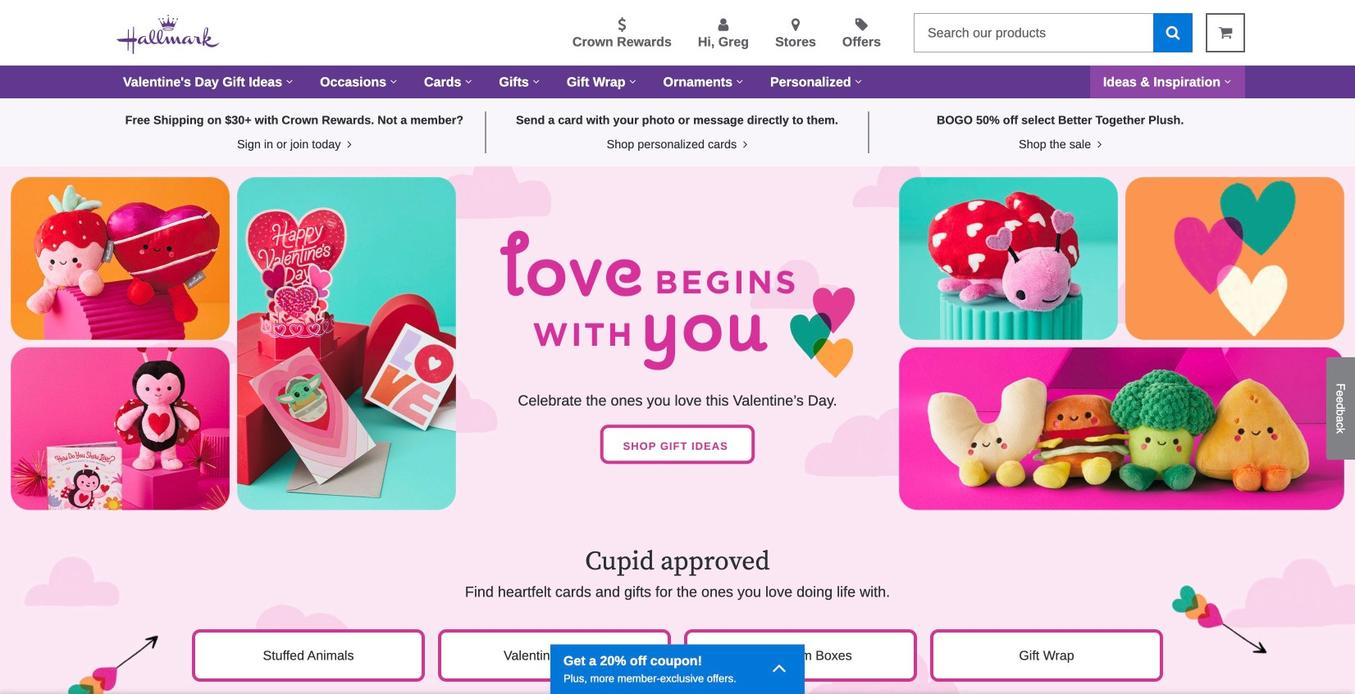 Task type: vqa. For each thing, say whether or not it's contained in the screenshot.
My account dropdown menu icon
no



Task type: locate. For each thing, give the bounding box(es) containing it.
menu
[[246, 14, 901, 52]]

search image
[[1166, 25, 1180, 40]]

main content
[[0, 98, 1355, 695]]

menu inside banner
[[246, 14, 901, 52]]

None search field
[[914, 13, 1193, 53]]

images of valentine's day better togethers, cards, and plushes on a light pink background with clouds image
[[0, 167, 1355, 521]]

1 vertical spatial banner
[[185, 547, 1170, 604]]

icon image
[[344, 139, 352, 151], [740, 139, 748, 151], [1095, 139, 1102, 151], [772, 657, 787, 680]]

hallmark image
[[117, 15, 220, 54]]

banner
[[0, 0, 1355, 98], [185, 547, 1170, 604]]

Search our products search field
[[914, 13, 1154, 53]]

region
[[0, 521, 1355, 695]]

shopping cart image
[[1219, 25, 1233, 40]]

menu bar
[[110, 66, 1245, 98]]



Task type: describe. For each thing, give the bounding box(es) containing it.
0 vertical spatial banner
[[0, 0, 1355, 98]]

none search field inside banner
[[914, 13, 1193, 53]]

cupid approved image
[[0, 521, 1355, 695]]



